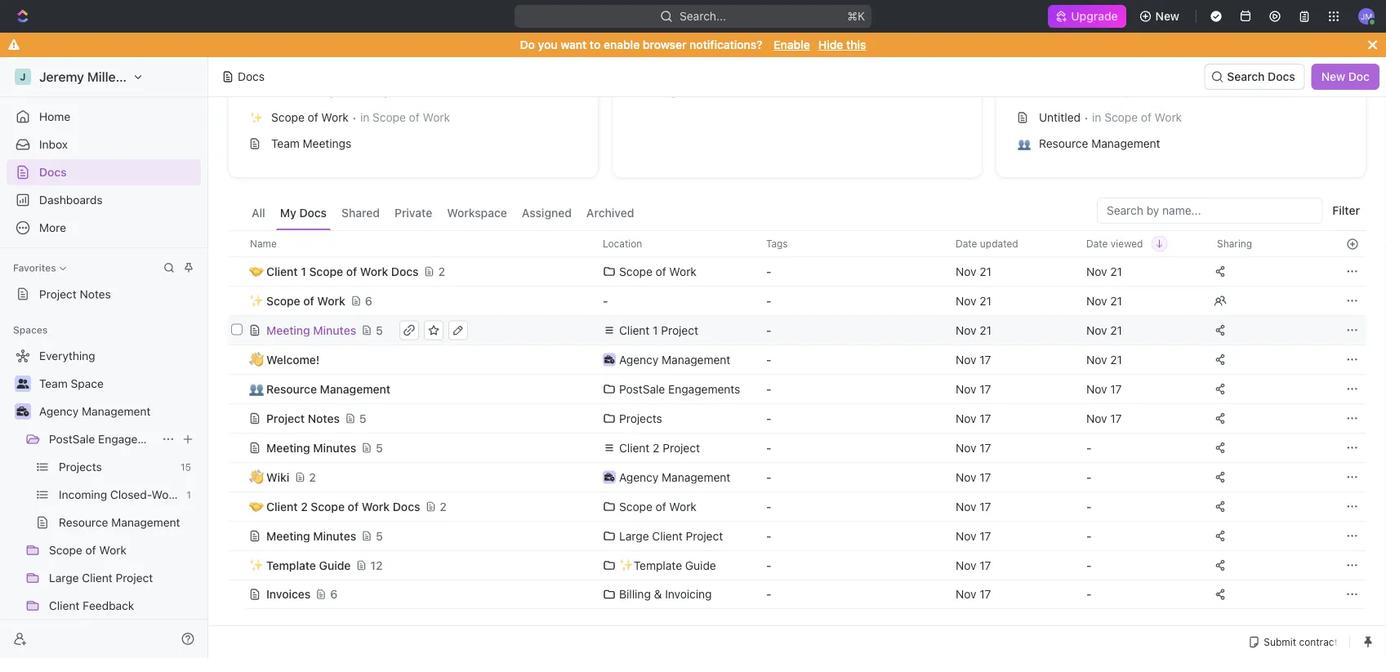 Task type: locate. For each thing, give the bounding box(es) containing it.
archived
[[587, 206, 635, 220]]

of up untitled • in scope of work
[[1142, 85, 1152, 98]]

jeremy
[[39, 69, 84, 85]]

0 vertical spatial new
[[1156, 9, 1180, 23]]

✨ for ✨
[[250, 112, 260, 124]]

upgrade link
[[1049, 5, 1127, 28]]

project notes link down enable
[[626, 78, 969, 105]]

client for client feedback
[[49, 599, 80, 613]]

1 horizontal spatial postsale engagements
[[619, 382, 741, 396]]

1 horizontal spatial date
[[1087, 238, 1109, 250]]

1 vertical spatial ✨
[[619, 559, 631, 572]]

9 row from the top
[[228, 461, 1367, 494]]

shared button
[[338, 198, 384, 230]]

new doc button
[[1312, 64, 1380, 90]]

1 • from the left
[[352, 112, 357, 124]]

postsale engagements up client 2 project
[[619, 382, 741, 396]]

meeting minutes up template guide
[[266, 530, 356, 543]]

0 vertical spatial postsale
[[619, 382, 665, 396]]

1 horizontal spatial large client project
[[619, 530, 723, 543]]

in
[[1093, 85, 1102, 98], [360, 111, 370, 124], [1093, 111, 1102, 124]]

management down the team space "link"
[[82, 405, 151, 418]]

team left meetings
[[271, 137, 300, 150]]

17 for sixth row from the bottom
[[980, 441, 992, 455]]

date left viewed
[[1087, 238, 1109, 250]]

0 horizontal spatial template
[[266, 559, 316, 572]]

resource inside 'tree'
[[59, 516, 108, 530]]

17 for row containing wiki
[[980, 471, 992, 484]]

1 vertical spatial minutes
[[313, 441, 356, 455]]

postsale engagements inside row
[[619, 382, 741, 396]]

projects
[[619, 412, 663, 425], [59, 461, 102, 474]]

1 horizontal spatial resource
[[266, 382, 317, 396]]

agency management for -
[[619, 471, 731, 484]]

resource management inside resource management link
[[59, 516, 180, 530]]

postsale up projects link
[[49, 433, 95, 446]]

2 vertical spatial notes
[[308, 412, 340, 425]]

1 horizontal spatial postsale
[[619, 382, 665, 396]]

assigned
[[522, 206, 572, 220]]

0 vertical spatial business time image
[[605, 356, 615, 364]]

0 vertical spatial meeting
[[266, 324, 310, 337]]

1 meeting minutes from the top
[[266, 324, 356, 337]]

new inside new doc button
[[1322, 70, 1346, 83]]

upgrade
[[1072, 9, 1118, 23]]

more button
[[7, 215, 201, 241]]

work
[[415, 85, 442, 98], [1155, 85, 1183, 98], [322, 111, 349, 124], [423, 111, 450, 124], [1155, 111, 1183, 124], [360, 265, 388, 278], [670, 265, 697, 278], [317, 294, 346, 308], [362, 500, 390, 514], [670, 500, 697, 514], [99, 544, 127, 557]]

docs
[[238, 70, 265, 83], [1268, 70, 1296, 83], [39, 165, 67, 179], [299, 206, 327, 220], [391, 265, 419, 278], [393, 500, 420, 514]]

row containing resource management
[[228, 374, 1367, 404]]

everything link
[[7, 343, 198, 369]]

engagements inside row
[[669, 382, 741, 396]]

template up invoices
[[266, 559, 316, 572]]

large client project up ✨ template guide
[[619, 530, 723, 543]]

1 vertical spatial projects
[[59, 461, 102, 474]]

meeting up "welcome!"
[[266, 324, 310, 337]]

0 vertical spatial resource
[[1040, 137, 1089, 150]]

resource management down untitled • in scope of work
[[1040, 137, 1161, 150]]

projects up the incoming
[[59, 461, 102, 474]]

tree
[[7, 343, 208, 659]]

agency inside sidebar navigation
[[39, 405, 79, 418]]

tree inside sidebar navigation
[[7, 343, 208, 659]]

1 horizontal spatial project notes link
[[626, 78, 969, 105]]

date for date viewed
[[1087, 238, 1109, 250]]

project notes down "welcome!"
[[266, 412, 340, 425]]

scope of work up large client project link
[[49, 544, 127, 557]]

minutes
[[313, 324, 356, 337], [313, 441, 356, 455], [313, 530, 356, 543]]

do
[[520, 38, 535, 51]]

client for client 1 project a scope of work
[[271, 85, 302, 98]]

agency management down client 2 project
[[619, 471, 731, 484]]

17 for row containing resource management
[[980, 382, 992, 396]]

0 horizontal spatial guide
[[319, 559, 351, 572]]

business time image
[[605, 474, 615, 482]]

1 vertical spatial meeting minutes
[[266, 441, 356, 455]]

row containing welcome!
[[228, 345, 1367, 375]]

guide left the 12 in the bottom of the page
[[319, 559, 351, 572]]

2 • from the left
[[1085, 112, 1089, 124]]

you
[[538, 38, 558, 51]]

agency right business time image
[[619, 471, 659, 484]]

1 vertical spatial workspace
[[447, 206, 507, 220]]

j
[[20, 71, 26, 83]]

1 vertical spatial project notes
[[39, 288, 111, 301]]

guide up invoicing
[[686, 559, 717, 572]]

tree containing everything
[[7, 343, 208, 659]]

0 horizontal spatial engagements
[[98, 433, 170, 446]]

2 horizontal spatial resource management
[[1040, 137, 1161, 150]]

scope down my docs button
[[309, 265, 343, 278]]

2 meeting minutes from the top
[[266, 441, 356, 455]]

billing & invoicing
[[619, 588, 712, 601]]

3 meeting from the top
[[266, 530, 310, 543]]

✨ up the billing
[[619, 559, 631, 572]]

template guide
[[266, 559, 351, 572]]

2 guide from the left
[[686, 559, 717, 572]]

0 horizontal spatial 6
[[330, 588, 338, 601]]

hide
[[819, 38, 844, 51]]

0 vertical spatial minutes
[[313, 324, 356, 337]]

5 for client 1 project
[[376, 324, 383, 337]]

date left updated
[[956, 238, 978, 250]]

7 row from the top
[[228, 402, 1367, 435]]

1 vertical spatial resource management
[[266, 382, 391, 396]]

row containing name
[[228, 230, 1367, 257]]

management down untitled • in scope of work
[[1092, 137, 1161, 150]]

workspace right the private
[[447, 206, 507, 220]]

scope down the incoming
[[49, 544, 82, 557]]

guide
[[319, 559, 351, 572], [686, 559, 717, 572]]

meeting minutes for client 2 project
[[266, 441, 356, 455]]

scope of work down client 2 project
[[619, 500, 697, 514]]

1 horizontal spatial workspace
[[447, 206, 507, 220]]

2 vertical spatial agency
[[619, 471, 659, 484]]

0 horizontal spatial notes
[[80, 288, 111, 301]]

project notes inside sidebar navigation
[[39, 288, 111, 301]]

favorites button
[[7, 258, 73, 278]]

0 vertical spatial meeting minutes
[[266, 324, 356, 337]]

2 vertical spatial meeting minutes
[[266, 530, 356, 543]]

nov 17
[[956, 353, 992, 367], [956, 382, 992, 396], [1087, 382, 1122, 396], [956, 412, 992, 425], [1087, 412, 1122, 425], [956, 441, 992, 455], [956, 471, 992, 484], [956, 500, 992, 514], [956, 530, 992, 543], [956, 559, 992, 572], [956, 588, 992, 601]]

large inside row
[[619, 530, 649, 543]]

engagements inside 'tree'
[[98, 433, 170, 446]]

resource management down "welcome!"
[[266, 382, 391, 396]]

0 horizontal spatial project notes
[[39, 288, 111, 301]]

table containing client 1 scope of work docs
[[228, 230, 1367, 611]]

0 vertical spatial postsale engagements
[[619, 382, 741, 396]]

cell
[[228, 315, 246, 345]]

• inside scope of work • in scope of work
[[352, 112, 357, 124]]

2 untitled from the top
[[1040, 111, 1081, 124]]

agency management down space
[[39, 405, 151, 418]]

of down in scope of work
[[1142, 111, 1152, 124]]

all
[[252, 206, 265, 220]]

management inside button
[[320, 382, 391, 396]]

table
[[228, 230, 1367, 611]]

0 horizontal spatial large client project
[[49, 572, 153, 585]]

scope up untitled • in scope of work
[[1105, 85, 1138, 98]]

1 vertical spatial large client project
[[49, 572, 153, 585]]

row containing scope of work
[[228, 285, 1367, 317]]

2 horizontal spatial project notes
[[655, 85, 727, 98]]

0 vertical spatial agency
[[619, 353, 659, 367]]

1 vertical spatial agency
[[39, 405, 79, 418]]

2 vertical spatial meeting
[[266, 530, 310, 543]]

1 vertical spatial team
[[39, 377, 68, 391]]

team meetings link
[[242, 131, 585, 157]]

5
[[376, 324, 383, 337], [360, 412, 367, 425], [376, 441, 383, 455], [376, 530, 383, 543]]

1 horizontal spatial new
[[1322, 70, 1346, 83]]

agency down client 1 project
[[619, 353, 659, 367]]

of up large client project link
[[85, 544, 96, 557]]

1 date from the left
[[956, 238, 978, 250]]

0 vertical spatial projects
[[619, 412, 663, 425]]

resource inside button
[[266, 382, 317, 396]]

0 vertical spatial 6
[[365, 294, 372, 308]]

minutes down the 'client 2 scope of work docs'
[[313, 530, 356, 543]]

• inside untitled • in scope of work
[[1085, 112, 1089, 124]]

1 vertical spatial large
[[49, 572, 79, 585]]

projects up client 2 project
[[619, 412, 663, 425]]

untitled
[[1040, 85, 1081, 98], [1040, 111, 1081, 124]]

0 horizontal spatial resource management
[[59, 516, 180, 530]]

10 row from the top
[[228, 491, 1367, 523]]

1 horizontal spatial resource management
[[266, 382, 391, 396]]

scope right a
[[364, 85, 398, 98]]

1 horizontal spatial guide
[[686, 559, 717, 572]]

agency
[[619, 353, 659, 367], [39, 405, 79, 418], [619, 471, 659, 484]]

0 vertical spatial ✨
[[250, 112, 260, 124]]

0 horizontal spatial workspace
[[135, 69, 202, 85]]

1 vertical spatial new
[[1322, 70, 1346, 83]]

1 vertical spatial meeting
[[266, 441, 310, 455]]

in down in scope of work
[[1093, 111, 1102, 124]]

1 horizontal spatial team
[[271, 137, 300, 150]]

resource right 👥
[[1040, 137, 1089, 150]]

1 vertical spatial engagements
[[98, 433, 170, 446]]

location
[[603, 238, 643, 250]]

of up client 1 project
[[656, 265, 667, 278]]

0 vertical spatial workspace
[[135, 69, 202, 85]]

workspace inside sidebar navigation
[[135, 69, 202, 85]]

1 for client 1 project
[[653, 324, 658, 337]]

1 horizontal spatial •
[[1085, 112, 1089, 124]]

2 vertical spatial resource
[[59, 516, 108, 530]]

scope down client 2 project
[[619, 500, 653, 514]]

client for client 2 project
[[619, 441, 650, 455]]

agency management link
[[39, 399, 198, 425]]

management down client 2 project
[[662, 471, 731, 484]]

resource
[[1040, 137, 1089, 150], [266, 382, 317, 396], [59, 516, 108, 530]]

resource for resource management link on the left bottom of page
[[59, 516, 108, 530]]

resource down the incoming
[[59, 516, 108, 530]]

1 vertical spatial project notes link
[[7, 281, 201, 307]]

meeting minutes for client 1 project
[[266, 324, 356, 337]]

new right upgrade on the top of the page
[[1156, 9, 1180, 23]]

new left doc
[[1322, 70, 1346, 83]]

row containing invoices
[[228, 579, 1367, 611]]

resource management for resource management button
[[266, 382, 391, 396]]

date for date updated
[[956, 238, 978, 250]]

dashboards link
[[7, 187, 201, 213]]

6 for invoices
[[330, 588, 338, 601]]

0 vertical spatial large
[[619, 530, 649, 543]]

1 horizontal spatial project notes
[[266, 412, 340, 425]]

search
[[1228, 70, 1265, 83]]

1 vertical spatial notes
[[80, 288, 111, 301]]

notes down "welcome!"
[[308, 412, 340, 425]]

business time image
[[605, 356, 615, 364], [17, 407, 29, 417]]

0 horizontal spatial date
[[956, 238, 978, 250]]

template
[[266, 559, 316, 572], [634, 559, 682, 572]]

row containing client 2 scope of work docs
[[228, 491, 1367, 523]]

docs inside sidebar navigation
[[39, 165, 67, 179]]

meeting minutes
[[266, 324, 356, 337], [266, 441, 356, 455], [266, 530, 356, 543]]

of right a
[[401, 85, 412, 98]]

2 template from the left
[[634, 559, 682, 572]]

0 vertical spatial project notes
[[655, 85, 727, 98]]

1 for client 1 scope of work docs
[[301, 265, 306, 278]]

2 vertical spatial project notes
[[266, 412, 340, 425]]

closed-
[[110, 488, 152, 502]]

scope down in scope of work
[[1105, 111, 1138, 124]]

inbox link
[[7, 132, 201, 158]]

0 vertical spatial engagements
[[669, 382, 741, 396]]

4 row from the top
[[228, 314, 1367, 347]]

large up client feedback
[[49, 572, 79, 585]]

management down welcome! button
[[320, 382, 391, 396]]

large
[[619, 530, 649, 543], [49, 572, 79, 585]]

1 guide from the left
[[319, 559, 351, 572]]

1 horizontal spatial projects
[[619, 412, 663, 425]]

new for new
[[1156, 9, 1180, 23]]

1 horizontal spatial template
[[634, 559, 682, 572]]

project notes link
[[626, 78, 969, 105], [7, 281, 201, 307]]

postsale inside row
[[619, 382, 665, 396]]

1 meeting from the top
[[266, 324, 310, 337]]

new
[[1156, 9, 1180, 23], [1322, 70, 1346, 83]]

0 horizontal spatial ✨
[[250, 112, 260, 124]]

workspace right miller's on the left
[[135, 69, 202, 85]]

date updated
[[956, 238, 1019, 250]]

row containing wiki
[[228, 461, 1367, 494]]

scope up team meetings 'link'
[[373, 111, 406, 124]]

resource management up scope of work link
[[59, 516, 180, 530]]

2 for client 1 scope of work docs
[[438, 265, 445, 278]]

row
[[228, 230, 1367, 257], [228, 255, 1367, 288], [228, 285, 1367, 317], [228, 314, 1367, 347], [228, 345, 1367, 375], [228, 374, 1367, 404], [228, 402, 1367, 435], [228, 432, 1367, 465], [228, 461, 1367, 494], [228, 491, 1367, 523], [228, 520, 1367, 553], [228, 550, 1367, 582], [228, 579, 1367, 611]]

scope up team meetings
[[271, 111, 305, 124]]

minutes up "welcome!"
[[313, 324, 356, 337]]

notes up everything link
[[80, 288, 111, 301]]

notes
[[696, 85, 727, 98], [80, 288, 111, 301], [308, 412, 340, 425]]

team inside "link"
[[39, 377, 68, 391]]

enable
[[774, 38, 811, 51]]

13 row from the top
[[228, 579, 1367, 611]]

in up untitled • in scope of work
[[1093, 85, 1102, 98]]

6 down template guide
[[330, 588, 338, 601]]

scope
[[364, 85, 398, 98], [1105, 85, 1138, 98], [271, 111, 305, 124], [373, 111, 406, 124], [1105, 111, 1138, 124], [309, 265, 343, 278], [619, 265, 653, 278], [266, 294, 300, 308], [311, 500, 345, 514], [619, 500, 653, 514], [49, 544, 82, 557]]

do you want to enable browser notifications? enable hide this
[[520, 38, 867, 51]]

6 down the client 1 scope of work docs
[[365, 294, 372, 308]]

0 vertical spatial resource management
[[1040, 137, 1161, 150]]

0 horizontal spatial postsale engagements
[[49, 433, 170, 446]]

Search by name... text field
[[1107, 199, 1314, 223]]

0 horizontal spatial business time image
[[17, 407, 29, 417]]

0 vertical spatial team
[[271, 137, 300, 150]]

5 row from the top
[[228, 345, 1367, 375]]

2 vertical spatial agency management
[[619, 471, 731, 484]]

team inside team meetings 'link'
[[271, 137, 300, 150]]

new inside new button
[[1156, 9, 1180, 23]]

2
[[438, 265, 445, 278], [653, 441, 660, 455], [309, 471, 316, 484], [301, 500, 308, 514], [440, 500, 447, 514]]

1 vertical spatial postsale
[[49, 433, 95, 446]]

1 minutes from the top
[[313, 324, 356, 337]]

incoming
[[59, 488, 107, 502]]

3 minutes from the top
[[313, 530, 356, 543]]

0 horizontal spatial projects
[[59, 461, 102, 474]]

user group image
[[17, 379, 29, 389]]

postsale down client 1 project
[[619, 382, 665, 396]]

1 horizontal spatial 6
[[365, 294, 372, 308]]

1 vertical spatial resource
[[266, 382, 317, 396]]

1 horizontal spatial notes
[[308, 412, 340, 425]]

0 horizontal spatial project notes link
[[7, 281, 201, 307]]

scope of work inside sidebar navigation
[[49, 544, 127, 557]]

project notes down favorites button
[[39, 288, 111, 301]]

home link
[[7, 104, 201, 130]]

meeting minutes up "welcome!"
[[266, 324, 356, 337]]

inbox
[[39, 138, 68, 151]]

•
[[352, 112, 357, 124], [1085, 112, 1089, 124]]

template up the &
[[634, 559, 682, 572]]

1 vertical spatial 6
[[330, 588, 338, 601]]

2 horizontal spatial resource
[[1040, 137, 1089, 150]]

enable
[[604, 38, 640, 51]]

archived button
[[583, 198, 639, 230]]

date viewed
[[1087, 238, 1144, 250]]

2 date from the left
[[1087, 238, 1109, 250]]

nov
[[956, 265, 977, 278], [1087, 265, 1108, 278], [956, 294, 977, 308], [1087, 294, 1108, 308], [956, 324, 977, 337], [1087, 324, 1108, 337], [956, 353, 977, 367], [1087, 353, 1108, 367], [956, 382, 977, 396], [1087, 382, 1108, 396], [956, 412, 977, 425], [1087, 412, 1108, 425], [956, 441, 977, 455], [956, 471, 977, 484], [956, 500, 977, 514], [956, 530, 977, 543], [956, 559, 977, 572], [956, 588, 977, 601]]

12 row from the top
[[228, 550, 1367, 582]]

large up ✨ template guide
[[619, 530, 649, 543]]

meeting up wiki
[[266, 441, 310, 455]]

2 row from the top
[[228, 255, 1367, 288]]

0 horizontal spatial resource
[[59, 516, 108, 530]]

postsale engagements inside 'tree'
[[49, 433, 170, 446]]

projects inside row
[[619, 412, 663, 425]]

resource down "welcome!"
[[266, 382, 317, 396]]

-
[[767, 265, 772, 278], [603, 294, 608, 308], [767, 294, 772, 308], [767, 324, 772, 337], [767, 353, 772, 367], [767, 382, 772, 396], [767, 412, 772, 425], [767, 441, 772, 455], [1087, 441, 1092, 455], [767, 471, 772, 484], [1087, 471, 1092, 484], [767, 500, 772, 514], [1087, 500, 1092, 514], [767, 530, 772, 543], [1087, 530, 1092, 543], [767, 559, 772, 572], [1087, 559, 1092, 572], [767, 588, 772, 601], [1087, 588, 1092, 601]]

1 vertical spatial untitled
[[1040, 111, 1081, 124]]

notes down notifications?
[[696, 85, 727, 98]]

2 vertical spatial resource management
[[59, 516, 180, 530]]

team meetings
[[271, 137, 352, 150]]

17 for row containing welcome!
[[980, 353, 992, 367]]

meeting up template guide
[[266, 530, 310, 543]]

agency down team space
[[39, 405, 79, 418]]

project notes link up everything link
[[7, 281, 201, 307]]

management
[[1092, 137, 1161, 150], [662, 353, 731, 367], [320, 382, 391, 396], [82, 405, 151, 418], [662, 471, 731, 484], [111, 516, 180, 530]]

resource management inside resource management button
[[266, 382, 391, 396]]

0 vertical spatial agency management
[[619, 353, 731, 367]]

large client project up feedback
[[49, 572, 153, 585]]

tab list
[[248, 198, 639, 230]]

1 vertical spatial postsale engagements
[[49, 433, 170, 446]]

0 horizontal spatial postsale
[[49, 433, 95, 446]]

0 vertical spatial untitled
[[1040, 85, 1081, 98]]

filter button
[[1327, 198, 1367, 224]]

0 horizontal spatial team
[[39, 377, 68, 391]]

3 row from the top
[[228, 285, 1367, 317]]

1 row from the top
[[228, 230, 1367, 257]]

2 minutes from the top
[[313, 441, 356, 455]]

docs inside tab list
[[299, 206, 327, 220]]

1 vertical spatial business time image
[[17, 407, 29, 417]]

0 vertical spatial large client project
[[619, 530, 723, 543]]

0 horizontal spatial new
[[1156, 9, 1180, 23]]

3 meeting minutes from the top
[[266, 530, 356, 543]]

scope down "location"
[[619, 265, 653, 278]]

team right user group icon at the left of page
[[39, 377, 68, 391]]

browser
[[643, 38, 687, 51]]

agency management down client 1 project
[[619, 353, 731, 367]]

1 horizontal spatial ✨
[[619, 559, 631, 572]]

6 row from the top
[[228, 374, 1367, 404]]

1 untitled from the top
[[1040, 85, 1081, 98]]

2 vertical spatial minutes
[[313, 530, 356, 543]]

resource management link
[[59, 510, 198, 536]]

🤝
[[250, 85, 260, 98]]

1 horizontal spatial large
[[619, 530, 649, 543]]

viewed
[[1111, 238, 1144, 250]]

2 meeting from the top
[[266, 441, 310, 455]]

6
[[365, 294, 372, 308], [330, 588, 338, 601]]

✨ down the 🤝
[[250, 112, 260, 124]]

minutes up the 'client 2 scope of work docs'
[[313, 441, 356, 455]]

meeting minutes up wiki
[[266, 441, 356, 455]]

scope of work
[[619, 265, 697, 278], [266, 294, 346, 308], [619, 500, 697, 514], [49, 544, 127, 557]]

agency management inside 'tree'
[[39, 405, 151, 418]]

workspace
[[135, 69, 202, 85], [447, 206, 507, 220]]

0 vertical spatial notes
[[696, 85, 727, 98]]

1 vertical spatial agency management
[[39, 405, 151, 418]]

engagements up client 2 project
[[669, 382, 741, 396]]

project notes down do you want to enable browser notifications? enable hide this
[[655, 85, 727, 98]]

large client project inside 'tree'
[[49, 572, 153, 585]]

postsale engagements up projects link
[[49, 433, 170, 446]]

engagements down agency management link
[[98, 433, 170, 446]]

more
[[39, 221, 66, 235]]

large inside 'tree'
[[49, 572, 79, 585]]

favorites
[[13, 262, 56, 274]]

0 horizontal spatial large
[[49, 572, 79, 585]]

6 for scope of work
[[365, 294, 372, 308]]

1 horizontal spatial engagements
[[669, 382, 741, 396]]



Task type: vqa. For each thing, say whether or not it's contained in the screenshot.
Tara Shultz's Workspace, , 'element'
yes



Task type: describe. For each thing, give the bounding box(es) containing it.
agency for nov 21
[[619, 353, 659, 367]]

2 horizontal spatial notes
[[696, 85, 727, 98]]

new button
[[1133, 3, 1190, 29]]

of up template guide
[[348, 500, 359, 514]]

client 2 project
[[619, 441, 700, 455]]

tags
[[767, 238, 788, 250]]

untitled • in scope of work
[[1040, 111, 1183, 124]]

assigned button
[[518, 198, 576, 230]]

projects inside projects link
[[59, 461, 102, 474]]

everything
[[39, 349, 95, 363]]

work inside 'tree'
[[99, 544, 127, 557]]

👥
[[1018, 138, 1028, 150]]

filter button
[[1327, 198, 1367, 224]]

scope of work link
[[49, 538, 198, 564]]

resource management for resource management link on the left bottom of page
[[59, 516, 180, 530]]

meeting for client 2 project
[[266, 441, 310, 455]]

2 for client 2 scope of work docs
[[440, 500, 447, 514]]

all button
[[248, 198, 270, 230]]

minutes for large client project
[[313, 530, 356, 543]]

billing
[[619, 588, 651, 601]]

dashboards
[[39, 193, 103, 207]]

5 for projects
[[360, 412, 367, 425]]

untitled for untitled
[[1040, 85, 1081, 98]]

incoming closed-won deals link
[[59, 482, 208, 508]]

5 for client 2 project
[[376, 441, 383, 455]]

project inside large client project link
[[116, 572, 153, 585]]

doc
[[1349, 70, 1371, 83]]

✨ for ✨ template guide
[[619, 559, 631, 572]]

space
[[71, 377, 104, 391]]

meeting minutes for large client project
[[266, 530, 356, 543]]

row containing project notes
[[228, 402, 1367, 435]]

client feedback
[[49, 599, 134, 613]]

17 for row containing project notes
[[980, 412, 992, 425]]

scope of work down "location"
[[619, 265, 697, 278]]

workspace button
[[443, 198, 511, 230]]

jm button
[[1354, 3, 1380, 29]]

17 for row containing client 2 scope of work docs
[[980, 500, 992, 514]]

jm
[[1361, 11, 1373, 21]]

sidebar navigation
[[0, 57, 212, 659]]

search docs button
[[1205, 64, 1306, 90]]

new doc
[[1322, 70, 1371, 83]]

date updated button
[[946, 231, 1029, 257]]

name
[[250, 238, 277, 250]]

search...
[[680, 9, 727, 23]]

resource for resource management button
[[266, 382, 317, 396]]

jeremy miller's workspace
[[39, 69, 202, 85]]

of up team meetings 'link'
[[409, 111, 420, 124]]

2 for wiki
[[309, 471, 316, 484]]

8 row from the top
[[228, 432, 1367, 465]]

minutes for client 2 project
[[313, 441, 356, 455]]

postsale inside 'tree'
[[49, 433, 95, 446]]

won
[[152, 488, 175, 502]]

feedback
[[83, 599, 134, 613]]

scope up template guide
[[311, 500, 345, 514]]

&
[[654, 588, 662, 601]]

⌘k
[[848, 9, 865, 23]]

11 row from the top
[[228, 520, 1367, 553]]

of down client 2 project
[[656, 500, 667, 514]]

welcome!
[[266, 353, 320, 367]]

client 1 project
[[619, 324, 699, 337]]

team space
[[39, 377, 104, 391]]

in scope of work
[[1093, 85, 1183, 98]]

of up team meetings
[[308, 111, 318, 124]]

1 inside 'tree'
[[187, 490, 191, 501]]

client 2 scope of work docs
[[266, 500, 420, 514]]

meeting for large client project
[[266, 530, 310, 543]]

meeting for client 1 project
[[266, 324, 310, 337]]

docs link
[[7, 159, 201, 186]]

my
[[280, 206, 296, 220]]

meetings
[[303, 137, 352, 150]]

private button
[[391, 198, 437, 230]]

row containing template guide
[[228, 550, 1367, 582]]

resource management button
[[248, 375, 584, 404]]

untitled for untitled • in scope of work
[[1040, 111, 1081, 124]]

spaces
[[13, 324, 48, 336]]

minutes for client 1 project
[[313, 324, 356, 337]]

client for client 1 project
[[619, 324, 650, 337]]

client 1 scope of work docs
[[266, 265, 419, 278]]

scope of work • in scope of work
[[271, 111, 450, 124]]

notifications?
[[690, 38, 763, 51]]

of down shared button
[[346, 265, 357, 278]]

scope of work down the client 1 scope of work docs
[[266, 294, 346, 308]]

scope inside 'tree'
[[49, 544, 82, 557]]

this
[[847, 38, 867, 51]]

of inside scope of work link
[[85, 544, 96, 557]]

projects link
[[59, 454, 174, 481]]

sharing
[[1218, 238, 1253, 250]]

updated
[[981, 238, 1019, 250]]

large client project inside row
[[619, 530, 723, 543]]

team for team meetings
[[271, 137, 300, 150]]

to
[[590, 38, 601, 51]]

deals
[[178, 488, 208, 502]]

client feedback link
[[49, 593, 198, 619]]

welcome! button
[[248, 345, 584, 375]]

team space link
[[39, 371, 198, 397]]

home
[[39, 110, 70, 123]]

scope up "welcome!"
[[266, 294, 300, 308]]

17 for 11th row from the top
[[980, 530, 992, 543]]

17 for row containing invoices
[[980, 588, 992, 601]]

new for new doc
[[1322, 70, 1346, 83]]

15
[[181, 462, 191, 473]]

miller's
[[87, 69, 131, 85]]

private
[[395, 206, 432, 220]]

wiki
[[266, 471, 290, 484]]

client 1 project a scope of work
[[271, 85, 442, 98]]

date viewed button
[[1077, 231, 1168, 257]]

1 horizontal spatial business time image
[[605, 356, 615, 364]]

in down a
[[360, 111, 370, 124]]

postsale engagements link
[[49, 427, 170, 453]]

filter
[[1333, 204, 1361, 217]]

a
[[354, 85, 361, 98]]

of down the client 1 scope of work docs
[[303, 294, 314, 308]]

my docs button
[[276, 198, 331, 230]]

management down client 1 project
[[662, 353, 731, 367]]

17 for row containing template guide
[[980, 559, 992, 572]]

12
[[371, 559, 383, 572]]

agency for -
[[619, 471, 659, 484]]

incoming closed-won deals
[[59, 488, 208, 502]]

5 for large client project
[[376, 530, 383, 543]]

notes inside sidebar navigation
[[80, 288, 111, 301]]

1 for client 1 project a scope of work
[[305, 85, 310, 98]]

client for client 1 scope of work docs
[[266, 265, 298, 278]]

search docs
[[1228, 70, 1296, 83]]

tara shultz's workspace, , element
[[15, 69, 31, 85]]

0 vertical spatial project notes link
[[626, 78, 969, 105]]

tab list containing all
[[248, 198, 639, 230]]

row containing client 1 scope of work docs
[[228, 255, 1367, 288]]

1 template from the left
[[266, 559, 316, 572]]

want
[[561, 38, 587, 51]]

management down incoming closed-won deals link
[[111, 516, 180, 530]]

workspace inside button
[[447, 206, 507, 220]]

agency management for nov 21
[[619, 353, 731, 367]]

team for team space
[[39, 377, 68, 391]]

invoices
[[266, 588, 311, 601]]

client for client 2 scope of work docs
[[266, 500, 298, 514]]



